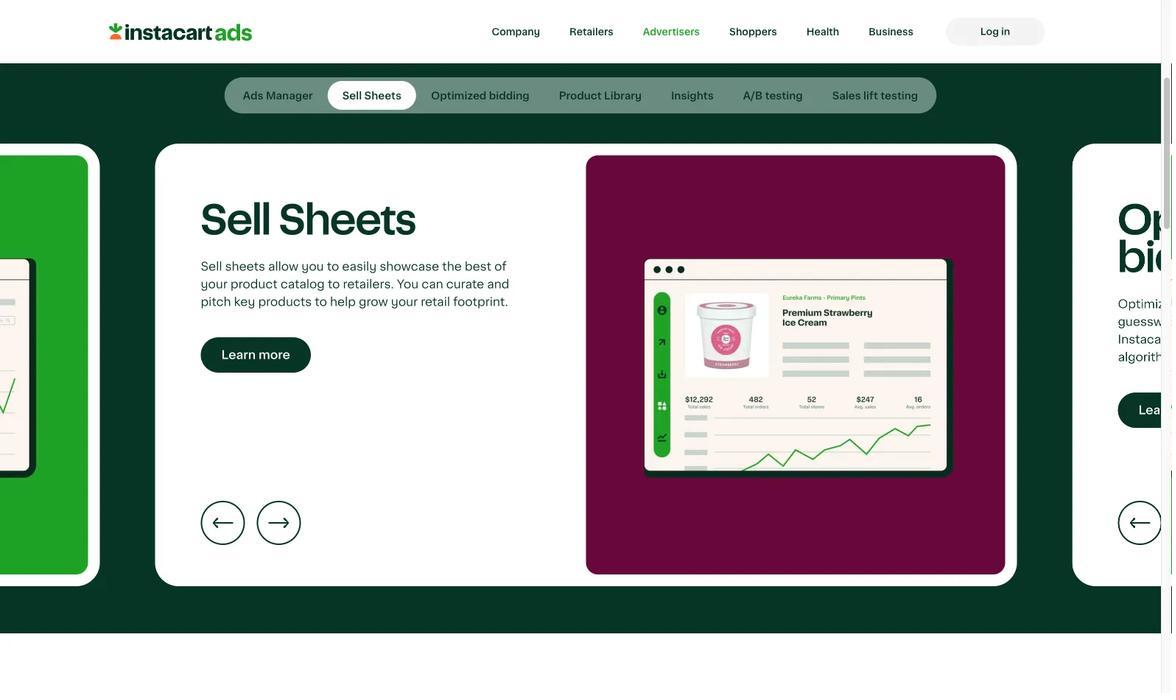 Task type: describe. For each thing, give the bounding box(es) containing it.
help
[[330, 296, 356, 309]]

bidding
[[489, 90, 529, 101]]

sales
[[832, 90, 861, 101]]

business button
[[854, 18, 928, 46]]

sell sheets button
[[328, 81, 416, 110]]

1 vertical spatial to
[[328, 278, 340, 291]]

curate
[[446, 278, 484, 291]]

learn more
[[221, 349, 290, 362]]

manager
[[266, 90, 313, 101]]

more
[[259, 349, 290, 362]]

product
[[559, 90, 602, 101]]

you
[[302, 260, 324, 273]]

log
[[980, 26, 999, 37]]

easily
[[342, 260, 377, 273]]

learn more button
[[201, 323, 534, 373]]

the
[[442, 260, 462, 273]]

ads manager
[[243, 90, 313, 101]]

shoppers
[[729, 26, 777, 37]]

key
[[234, 296, 255, 309]]

allow
[[268, 260, 299, 273]]

sheets inside "slide 2 of 7" group
[[279, 200, 416, 242]]

ads manager button
[[228, 81, 328, 110]]

a/b
[[743, 90, 763, 101]]

optimized for optimized bidding
[[431, 90, 487, 101]]

best
[[465, 260, 491, 273]]

slide 3 of 7 group
[[1072, 144, 1172, 587]]

health
[[806, 26, 839, 37]]

showcase
[[380, 260, 439, 273]]

ads
[[243, 90, 263, 101]]

sheets
[[225, 260, 265, 273]]

a/b testing
[[743, 90, 803, 101]]

you
[[397, 278, 419, 291]]

advertisers
[[643, 26, 700, 37]]

retail
[[421, 296, 450, 309]]

sell sheets inside "button"
[[342, 90, 401, 101]]

a/b testing button
[[728, 81, 817, 110]]

2 vertical spatial to
[[315, 296, 327, 309]]

testing inside button
[[765, 90, 803, 101]]



Task type: locate. For each thing, give the bounding box(es) containing it.
1 vertical spatial sell
[[201, 200, 271, 242]]

1 horizontal spatial your
[[391, 296, 418, 309]]

company button
[[477, 18, 555, 46]]

0 vertical spatial optimized
[[431, 90, 487, 101]]

to
[[327, 260, 339, 273], [328, 278, 340, 291], [315, 296, 327, 309]]

pitch
[[201, 296, 231, 309]]

grow
[[359, 296, 388, 309]]

your
[[201, 278, 228, 291], [391, 296, 418, 309]]

1 vertical spatial sell sheets
[[201, 200, 416, 242]]

0 horizontal spatial optimized
[[431, 90, 487, 101]]

1 vertical spatial sheets
[[279, 200, 416, 242]]

0 vertical spatial your
[[201, 278, 228, 291]]

and
[[487, 278, 509, 291]]

sell up sheets
[[201, 200, 271, 242]]

1 horizontal spatial optimized
[[1118, 298, 1172, 364]]

product
[[231, 278, 278, 291]]

product library
[[559, 90, 642, 101]]

insights button
[[656, 81, 728, 110]]

optimized bidding
[[431, 90, 529, 101]]

slide 1 of 7 group
[[0, 144, 100, 587]]

retailers.
[[343, 278, 394, 291]]

product library button
[[544, 81, 656, 110]]

sales lift testing
[[832, 90, 918, 101]]

optimized for optimized
[[1118, 298, 1172, 364]]

testing
[[765, 90, 803, 101], [880, 90, 918, 101]]

slide 2 of 7 group
[[155, 144, 1017, 587]]

optimized
[[431, 90, 487, 101], [1118, 298, 1172, 364]]

2 vertical spatial sell
[[201, 260, 222, 273]]

sell inside sell sheets allow you to easily showcase the best of your product catalog to retailers. you can curate and pitch key products to help grow your retail footprint.
[[201, 260, 222, 273]]

footprint.
[[453, 296, 508, 309]]

sell sheets
[[342, 90, 401, 101], [201, 200, 416, 242]]

sell right the manager
[[342, 90, 362, 101]]

sell sheets inside "slide 2 of 7" group
[[201, 200, 416, 242]]

of
[[494, 260, 507, 273]]

log in
[[980, 26, 1010, 37]]

shoppers button
[[715, 18, 792, 46]]

sell sheets allow you to easily showcase the best of your product catalog to retailers. you can curate and pitch key products to help grow your retail footprint.
[[201, 260, 509, 309]]

0 vertical spatial sell sheets
[[342, 90, 401, 101]]

op
[[1118, 200, 1172, 280]]

optimized bidding button
[[416, 81, 544, 110]]

0 horizontal spatial your
[[201, 278, 228, 291]]

optimized inside button
[[431, 90, 487, 101]]

sell
[[342, 90, 362, 101], [201, 200, 271, 242], [201, 260, 222, 273]]

sell inside "button"
[[342, 90, 362, 101]]

your up pitch
[[201, 278, 228, 291]]

lift
[[863, 90, 878, 101]]

to up the help
[[328, 278, 340, 291]]

business
[[869, 26, 913, 37]]

your down you
[[391, 296, 418, 309]]

to right you
[[327, 260, 339, 273]]

products
[[258, 296, 312, 309]]

2 testing from the left
[[880, 90, 918, 101]]

0 horizontal spatial testing
[[765, 90, 803, 101]]

testing right lift
[[880, 90, 918, 101]]

can
[[422, 278, 443, 291]]

insights
[[671, 90, 714, 101]]

1 vertical spatial your
[[391, 296, 418, 309]]

library
[[604, 90, 642, 101]]

1 testing from the left
[[765, 90, 803, 101]]

company
[[492, 26, 540, 37]]

testing right a/b
[[765, 90, 803, 101]]

optimized inside the slide 3 of 7 group
[[1118, 298, 1172, 364]]

advertisers button
[[628, 18, 715, 46]]

sales lift testing button
[[817, 81, 933, 110]]

retailers button
[[555, 18, 628, 46]]

1 horizontal spatial testing
[[880, 90, 918, 101]]

sell left sheets
[[201, 260, 222, 273]]

sheets inside "button"
[[364, 90, 401, 101]]

0 vertical spatial to
[[327, 260, 339, 273]]

testing inside "button"
[[880, 90, 918, 101]]

sheets
[[364, 90, 401, 101], [279, 200, 416, 242]]

catalog
[[281, 278, 325, 291]]

1 vertical spatial optimized
[[1118, 298, 1172, 364]]

0 vertical spatial sheets
[[364, 90, 401, 101]]

health button
[[792, 18, 854, 46]]

to left the help
[[315, 296, 327, 309]]

log in link
[[946, 18, 1045, 46]]

retailers
[[570, 26, 613, 37]]

0 vertical spatial sell
[[342, 90, 362, 101]]

in
[[1001, 26, 1010, 37]]

learn
[[221, 349, 256, 362]]



Task type: vqa. For each thing, say whether or not it's contained in the screenshot.
Ads
yes



